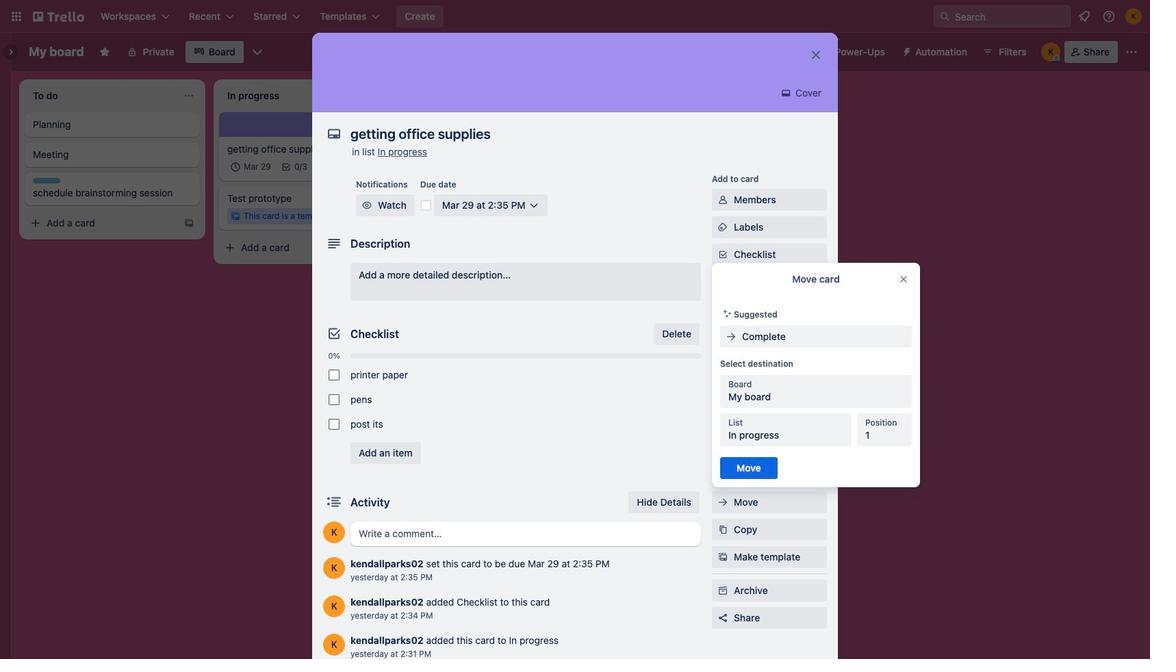 Task type: locate. For each thing, give the bounding box(es) containing it.
0 horizontal spatial kendallparks02 (kendallparks02) image
[[323, 596, 345, 618]]

edit card image
[[377, 119, 388, 129]]

back to home image
[[33, 5, 84, 27]]

None submit
[[721, 458, 778, 480]]

color: sky, title: "design" element
[[33, 178, 60, 184]]

create from template… image
[[573, 118, 584, 129], [378, 242, 389, 253]]

0 vertical spatial create from template… image
[[573, 118, 584, 129]]

sm image
[[780, 86, 793, 100], [717, 523, 730, 537], [717, 584, 730, 598]]

None text field
[[344, 122, 796, 147]]

create from template… image
[[184, 218, 195, 229]]

1 vertical spatial kendallparks02 (kendallparks02) image
[[323, 596, 345, 618]]

customize views image
[[251, 45, 264, 59]]

Search field
[[951, 6, 1071, 27]]

None checkbox
[[227, 159, 275, 175], [329, 370, 340, 381], [329, 419, 340, 430], [227, 159, 275, 175], [329, 370, 340, 381], [329, 419, 340, 430]]

1 vertical spatial sm image
[[717, 523, 730, 537]]

1 horizontal spatial kendallparks02 (kendallparks02) image
[[1042, 42, 1061, 62]]

None checkbox
[[329, 395, 340, 406]]

2 vertical spatial sm image
[[717, 584, 730, 598]]

kendallparks02 (kendallparks02) image
[[1126, 8, 1143, 25], [323, 522, 345, 544], [323, 558, 345, 580], [323, 634, 345, 656]]

1 vertical spatial create from template… image
[[378, 242, 389, 253]]

group
[[323, 363, 701, 437]]

sm image
[[897, 41, 916, 60], [717, 193, 730, 207], [360, 199, 374, 212], [717, 221, 730, 234], [721, 307, 734, 321], [725, 330, 738, 344], [717, 496, 730, 510], [717, 551, 730, 564]]

primary element
[[0, 0, 1151, 33]]

kendallparks02 (kendallparks02) image
[[1042, 42, 1061, 62], [323, 596, 345, 618]]

0 vertical spatial sm image
[[780, 86, 793, 100]]

0 vertical spatial kendallparks02 (kendallparks02) image
[[1042, 42, 1061, 62]]



Task type: vqa. For each thing, say whether or not it's contained in the screenshot.
sm icon within the "Stickers" link
no



Task type: describe. For each thing, give the bounding box(es) containing it.
0 horizontal spatial create from template… image
[[378, 242, 389, 253]]

search image
[[940, 11, 951, 22]]

Write a comment text field
[[351, 522, 701, 547]]

0 notifications image
[[1077, 8, 1093, 25]]

Mark due date as complete checkbox
[[420, 200, 431, 211]]

open information menu image
[[1103, 10, 1117, 23]]

show menu image
[[1125, 45, 1139, 59]]

1 horizontal spatial create from template… image
[[573, 118, 584, 129]]

Board name text field
[[22, 41, 91, 63]]

star or unstar board image
[[99, 47, 110, 58]]



